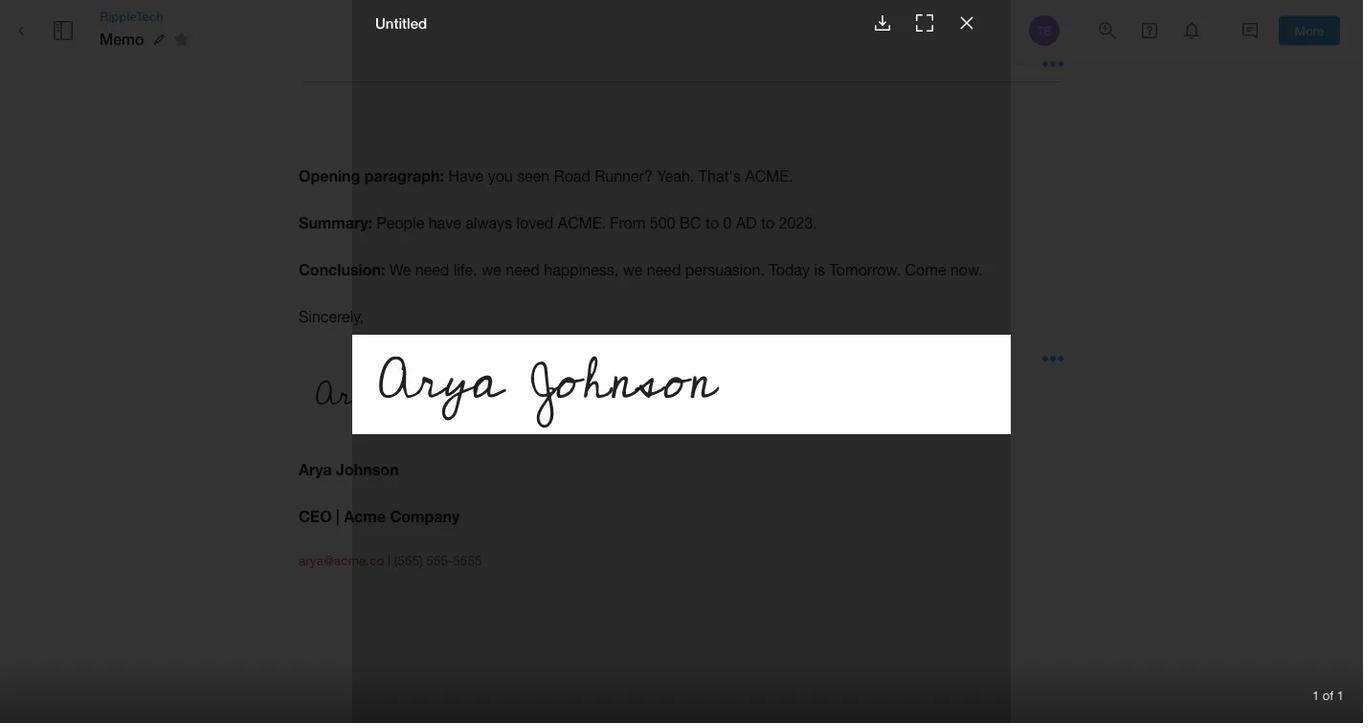 Task type: locate. For each thing, give the bounding box(es) containing it.
0 horizontal spatial 1
[[1312, 688, 1319, 703]]

1 right of
[[1337, 688, 1344, 703]]

image 1 image
[[352, 335, 1011, 435]]

1 horizontal spatial 1
[[1337, 688, 1344, 703]]

1 1 from the left
[[1312, 688, 1319, 703]]

1 left of
[[1312, 688, 1319, 703]]

1
[[1312, 688, 1319, 703], [1337, 688, 1344, 703]]

1 of 1
[[1312, 688, 1344, 703]]



Task type: describe. For each thing, give the bounding box(es) containing it.
2 1 from the left
[[1337, 688, 1344, 703]]

untitled
[[375, 14, 427, 32]]

of
[[1323, 688, 1334, 703]]



Task type: vqa. For each thing, say whether or not it's contained in the screenshot.
Recently
no



